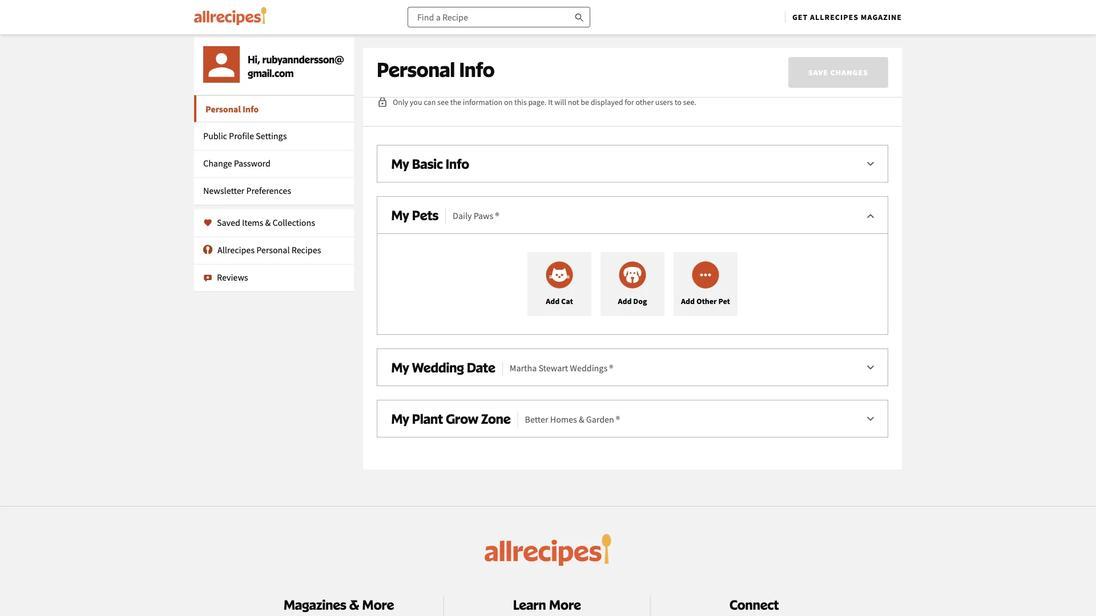 Task type: describe. For each thing, give the bounding box(es) containing it.
public profile settings link
[[194, 122, 354, 150]]

basic
[[412, 156, 443, 172]]

0 vertical spatial info
[[459, 57, 495, 82]]

grow
[[446, 411, 478, 427]]

see.
[[683, 97, 696, 107]]

not
[[568, 97, 579, 107]]

date
[[467, 359, 495, 376]]

rubyanndersson@ gmail.com
[[248, 53, 344, 79]]

1 vertical spatial you
[[410, 97, 422, 107]]

0 vertical spatial personal info
[[377, 57, 495, 82]]

for inside these details will be used for all the meredith profiles associated with your email address. by filling out this information, you will receive a more personalized experience across all meredith websites.
[[488, 57, 500, 70]]

to
[[675, 97, 682, 107]]

change password
[[203, 158, 271, 169]]

my for my plant grow zone
[[391, 411, 409, 427]]

add for add dog
[[618, 296, 632, 306]]

add for add cat
[[546, 296, 560, 306]]

0 horizontal spatial this
[[514, 97, 527, 107]]

collections
[[273, 217, 315, 229]]

address.
[[722, 57, 758, 70]]

rubyanndersson@
[[262, 53, 344, 65]]

Search text field
[[408, 7, 590, 27]]

0 vertical spatial ®
[[495, 210, 499, 222]]

newsletter preferences
[[203, 185, 291, 197]]

users
[[655, 97, 673, 107]]

allrecipes personal recipes link
[[194, 237, 354, 264]]

these details will be used for all the meredith profiles associated with your email address. by filling out this information, you will receive a more personalized experience across all meredith websites.
[[377, 57, 887, 86]]

these
[[377, 57, 402, 70]]

displayed
[[591, 97, 623, 107]]

other
[[696, 296, 717, 306]]

daily
[[453, 210, 472, 222]]

reviews link
[[194, 264, 354, 291]]

password
[[234, 158, 271, 169]]

1 vertical spatial all
[[612, 73, 623, 86]]

get
[[792, 12, 808, 22]]

hi,
[[248, 53, 262, 65]]

change password link
[[194, 150, 354, 177]]

profiles
[[571, 57, 603, 70]]

associated
[[606, 57, 651, 70]]

details
[[404, 57, 433, 70]]

chevron image
[[864, 361, 878, 375]]

add cat button
[[528, 252, 591, 316]]

garden
[[586, 414, 614, 425]]

my basic info
[[391, 156, 469, 172]]

see
[[437, 97, 449, 107]]

1 chevron image from the top
[[864, 158, 878, 171]]

1 vertical spatial personal
[[206, 104, 241, 115]]

wedding
[[412, 359, 464, 376]]

connect
[[730, 597, 779, 613]]

more
[[452, 73, 474, 86]]

better homes & garden ®
[[525, 414, 620, 425]]

add dog
[[618, 296, 647, 306]]

cat
[[561, 296, 573, 306]]

only you can see the information on this page. it will not be displayed for other users to see.
[[393, 97, 696, 107]]

1 more from the left
[[362, 597, 394, 613]]

be inside these details will be used for all the meredith profiles associated with your email address. by filling out this information, you will receive a more personalized experience across all meredith websites.
[[452, 57, 463, 70]]

your
[[674, 57, 694, 70]]

you inside these details will be used for all the meredith profiles associated with your email address. by filling out this information, you will receive a more personalized experience across all meredith websites.
[[377, 73, 393, 86]]

paws
[[474, 210, 493, 222]]

personalized
[[476, 73, 532, 86]]

with
[[653, 57, 672, 70]]

saved items & collections link
[[194, 209, 354, 237]]

public profile settings
[[203, 130, 287, 142]]

stewart
[[539, 363, 568, 374]]

on
[[504, 97, 513, 107]]

information,
[[834, 57, 887, 70]]

out
[[799, 57, 814, 70]]

websites.
[[665, 73, 705, 86]]

newsletter
[[203, 185, 244, 197]]

it
[[548, 97, 553, 107]]

recipes
[[292, 245, 321, 256]]

pets
[[412, 207, 439, 223]]

1 vertical spatial the
[[450, 97, 461, 107]]

2 more from the left
[[549, 597, 581, 613]]

newsletter preferences link
[[194, 177, 354, 205]]

page.
[[528, 97, 547, 107]]

weddings
[[570, 363, 608, 374]]

my for my basic info
[[391, 156, 409, 172]]

my plant grow zone
[[391, 411, 511, 427]]

personal info link
[[194, 95, 354, 122]]

1 horizontal spatial meredith
[[625, 73, 663, 86]]

& for garden
[[579, 414, 584, 425]]

only
[[393, 97, 408, 107]]



Task type: locate. For each thing, give the bounding box(es) containing it.
2 horizontal spatial will
[[555, 97, 566, 107]]

1 vertical spatial be
[[581, 97, 589, 107]]

add left 'other'
[[681, 296, 695, 306]]

allrecipes personal recipes
[[218, 245, 321, 256]]

personal up can
[[377, 57, 455, 82]]

across
[[583, 73, 610, 86]]

0 vertical spatial meredith
[[531, 57, 569, 70]]

you down the these
[[377, 73, 393, 86]]

magazines
[[283, 597, 346, 613]]

3 my from the top
[[391, 359, 409, 376]]

martha stewart weddings ®
[[510, 363, 613, 374]]

the right "see"
[[450, 97, 461, 107]]

0 vertical spatial allrecipes
[[810, 12, 859, 22]]

1 horizontal spatial for
[[625, 97, 634, 107]]

0 horizontal spatial add
[[546, 296, 560, 306]]

will down the these
[[395, 73, 410, 86]]

plant
[[412, 411, 443, 427]]

homes
[[550, 414, 577, 425]]

for left other
[[625, 97, 634, 107]]

filling
[[773, 57, 797, 70]]

0 horizontal spatial personal info
[[206, 104, 259, 115]]

add cat
[[546, 296, 573, 306]]

2 vertical spatial chevron image
[[864, 413, 878, 426]]

add left dog
[[618, 296, 632, 306]]

receive
[[412, 73, 443, 86]]

learn
[[513, 597, 546, 613]]

the inside these details will be used for all the meredith profiles associated with your email address. by filling out this information, you will receive a more personalized experience across all meredith websites.
[[514, 57, 529, 70]]

1 vertical spatial info
[[243, 104, 259, 115]]

0 horizontal spatial meredith
[[531, 57, 569, 70]]

1 vertical spatial meredith
[[625, 73, 663, 86]]

magazines & more
[[283, 597, 394, 613]]

0 vertical spatial the
[[514, 57, 529, 70]]

the up personalized
[[514, 57, 529, 70]]

1 horizontal spatial add
[[618, 296, 632, 306]]

used
[[465, 57, 486, 70]]

get allrecipes magazine
[[792, 12, 902, 22]]

add for add other pet
[[681, 296, 695, 306]]

my left plant
[[391, 411, 409, 427]]

my left wedding
[[391, 359, 409, 376]]

better
[[525, 414, 548, 425]]

my left "basic"
[[391, 156, 409, 172]]

& inside footer element
[[349, 597, 359, 613]]

1 vertical spatial chevron image
[[864, 209, 878, 223]]

martha
[[510, 363, 537, 374]]

this inside these details will be used for all the meredith profiles associated with your email address. by filling out this information, you will receive a more personalized experience across all meredith websites.
[[816, 57, 832, 70]]

be
[[452, 57, 463, 70], [581, 97, 589, 107]]

personal info up profile
[[206, 104, 259, 115]]

0 vertical spatial all
[[502, 57, 512, 70]]

information
[[463, 97, 502, 107]]

1 vertical spatial allrecipes
[[218, 245, 255, 256]]

will right it
[[555, 97, 566, 107]]

2 my from the top
[[391, 207, 409, 223]]

info right the a at left top
[[459, 57, 495, 82]]

4 my from the top
[[391, 411, 409, 427]]

0 horizontal spatial the
[[450, 97, 461, 107]]

1 horizontal spatial ®
[[609, 363, 613, 374]]

& right the magazines
[[349, 597, 359, 613]]

all
[[502, 57, 512, 70], [612, 73, 623, 86]]

2 vertical spatial ®
[[616, 414, 620, 425]]

add inside button
[[546, 296, 560, 306]]

email
[[696, 57, 720, 70]]

can
[[424, 97, 436, 107]]

1 add from the left
[[546, 296, 560, 306]]

® right weddings
[[609, 363, 613, 374]]

1 horizontal spatial be
[[581, 97, 589, 107]]

& right homes
[[579, 414, 584, 425]]

other
[[636, 97, 654, 107]]

1 horizontal spatial more
[[549, 597, 581, 613]]

learn more
[[513, 597, 581, 613]]

dog
[[633, 296, 647, 306]]

for
[[488, 57, 500, 70], [625, 97, 634, 107]]

public
[[203, 130, 227, 142]]

meredith up experience
[[531, 57, 569, 70]]

® right paws
[[495, 210, 499, 222]]

1 my from the top
[[391, 156, 409, 172]]

by
[[760, 57, 771, 70]]

chevron image for my pets
[[864, 209, 878, 223]]

0 horizontal spatial you
[[377, 73, 393, 86]]

& for collections
[[265, 217, 271, 229]]

1 vertical spatial this
[[514, 97, 527, 107]]

& right items at top
[[265, 217, 271, 229]]

this
[[816, 57, 832, 70], [514, 97, 527, 107]]

meredith down associated
[[625, 73, 663, 86]]

zone
[[481, 411, 511, 427]]

gmail.com
[[248, 67, 294, 79]]

chevron image
[[864, 158, 878, 171], [864, 209, 878, 223], [864, 413, 878, 426]]

all down associated
[[612, 73, 623, 86]]

personal up public
[[206, 104, 241, 115]]

be right not
[[581, 97, 589, 107]]

settings
[[256, 130, 287, 142]]

add other pet
[[681, 296, 730, 306]]

&
[[265, 217, 271, 229], [579, 414, 584, 425], [349, 597, 359, 613]]

profile
[[229, 130, 254, 142]]

will up the a at left top
[[435, 57, 450, 70]]

you left can
[[410, 97, 422, 107]]

2 vertical spatial &
[[349, 597, 359, 613]]

the
[[514, 57, 529, 70], [450, 97, 461, 107]]

will
[[435, 57, 450, 70], [395, 73, 410, 86], [555, 97, 566, 107]]

2 horizontal spatial ®
[[616, 414, 620, 425]]

0 horizontal spatial more
[[362, 597, 394, 613]]

my left pets
[[391, 207, 409, 223]]

0 vertical spatial for
[[488, 57, 500, 70]]

info right "basic"
[[446, 156, 469, 172]]

3 add from the left
[[681, 296, 695, 306]]

0 vertical spatial personal
[[377, 57, 455, 82]]

change
[[203, 158, 232, 169]]

1 horizontal spatial personal info
[[377, 57, 495, 82]]

add inside button
[[618, 296, 632, 306]]

allrecipes inside 'allrecipes personal recipes' link
[[218, 245, 255, 256]]

2 vertical spatial will
[[555, 97, 566, 107]]

1 vertical spatial ®
[[609, 363, 613, 374]]

0 horizontal spatial for
[[488, 57, 500, 70]]

my pets
[[391, 207, 439, 223]]

1 vertical spatial personal info
[[206, 104, 259, 115]]

®
[[495, 210, 499, 222], [609, 363, 613, 374], [616, 414, 620, 425]]

for right used
[[488, 57, 500, 70]]

saved items & collections
[[217, 217, 315, 229]]

my for my wedding date
[[391, 359, 409, 376]]

0 vertical spatial &
[[265, 217, 271, 229]]

2 horizontal spatial &
[[579, 414, 584, 425]]

2 vertical spatial personal
[[256, 245, 290, 256]]

0 vertical spatial you
[[377, 73, 393, 86]]

® right garden
[[616, 414, 620, 425]]

experience
[[534, 73, 581, 86]]

personal info
[[377, 57, 495, 82], [206, 104, 259, 115]]

0 horizontal spatial be
[[452, 57, 463, 70]]

info up public profile settings
[[243, 104, 259, 115]]

3 chevron image from the top
[[864, 413, 878, 426]]

1 horizontal spatial this
[[816, 57, 832, 70]]

2 horizontal spatial add
[[681, 296, 695, 306]]

this right out
[[816, 57, 832, 70]]

2 chevron image from the top
[[864, 209, 878, 223]]

0 vertical spatial be
[[452, 57, 463, 70]]

chevron image for my plant grow zone
[[864, 413, 878, 426]]

personal info up can
[[377, 57, 495, 82]]

personal
[[377, 57, 455, 82], [206, 104, 241, 115], [256, 245, 290, 256]]

0 horizontal spatial ®
[[495, 210, 499, 222]]

footer element
[[234, 596, 862, 617]]

add inside button
[[681, 296, 695, 306]]

get allrecipes magazine link
[[792, 12, 902, 22]]

allrecipes right get
[[810, 12, 859, 22]]

1 horizontal spatial you
[[410, 97, 422, 107]]

saved
[[217, 217, 240, 229]]

my for my pets
[[391, 207, 409, 223]]

0 horizontal spatial personal
[[206, 104, 241, 115]]

all up personalized
[[502, 57, 512, 70]]

1 vertical spatial will
[[395, 73, 410, 86]]

1 vertical spatial for
[[625, 97, 634, 107]]

daily paws ®
[[453, 210, 499, 222]]

reviews
[[217, 272, 248, 283]]

1 horizontal spatial allrecipes
[[810, 12, 859, 22]]

0 horizontal spatial allrecipes
[[218, 245, 255, 256]]

2 horizontal spatial personal
[[377, 57, 455, 82]]

meredith
[[531, 57, 569, 70], [625, 73, 663, 86]]

add left cat
[[546, 296, 560, 306]]

0 horizontal spatial will
[[395, 73, 410, 86]]

my wedding date
[[391, 359, 495, 376]]

0 vertical spatial chevron image
[[864, 158, 878, 171]]

more
[[362, 597, 394, 613], [549, 597, 581, 613]]

pet
[[718, 296, 730, 306]]

allrecipes up reviews
[[218, 245, 255, 256]]

0 horizontal spatial &
[[265, 217, 271, 229]]

be up more
[[452, 57, 463, 70]]

preferences
[[246, 185, 291, 197]]

1 horizontal spatial will
[[435, 57, 450, 70]]

magazine
[[861, 12, 902, 22]]

1 horizontal spatial personal
[[256, 245, 290, 256]]

0 vertical spatial will
[[435, 57, 450, 70]]

1 horizontal spatial all
[[612, 73, 623, 86]]

items
[[242, 217, 263, 229]]

allrecipes
[[810, 12, 859, 22], [218, 245, 255, 256]]

1 vertical spatial &
[[579, 414, 584, 425]]

my
[[391, 156, 409, 172], [391, 207, 409, 223], [391, 359, 409, 376], [391, 411, 409, 427]]

1 horizontal spatial &
[[349, 597, 359, 613]]

this right on
[[514, 97, 527, 107]]

info
[[459, 57, 495, 82], [243, 104, 259, 115], [446, 156, 469, 172]]

2 vertical spatial info
[[446, 156, 469, 172]]

2 add from the left
[[618, 296, 632, 306]]

a
[[445, 73, 450, 86]]

1 horizontal spatial the
[[514, 57, 529, 70]]

0 horizontal spatial all
[[502, 57, 512, 70]]

personal down saved items & collections link in the left of the page
[[256, 245, 290, 256]]

add other pet button
[[674, 252, 738, 316]]

0 vertical spatial this
[[816, 57, 832, 70]]



Task type: vqa. For each thing, say whether or not it's contained in the screenshot.
of
no



